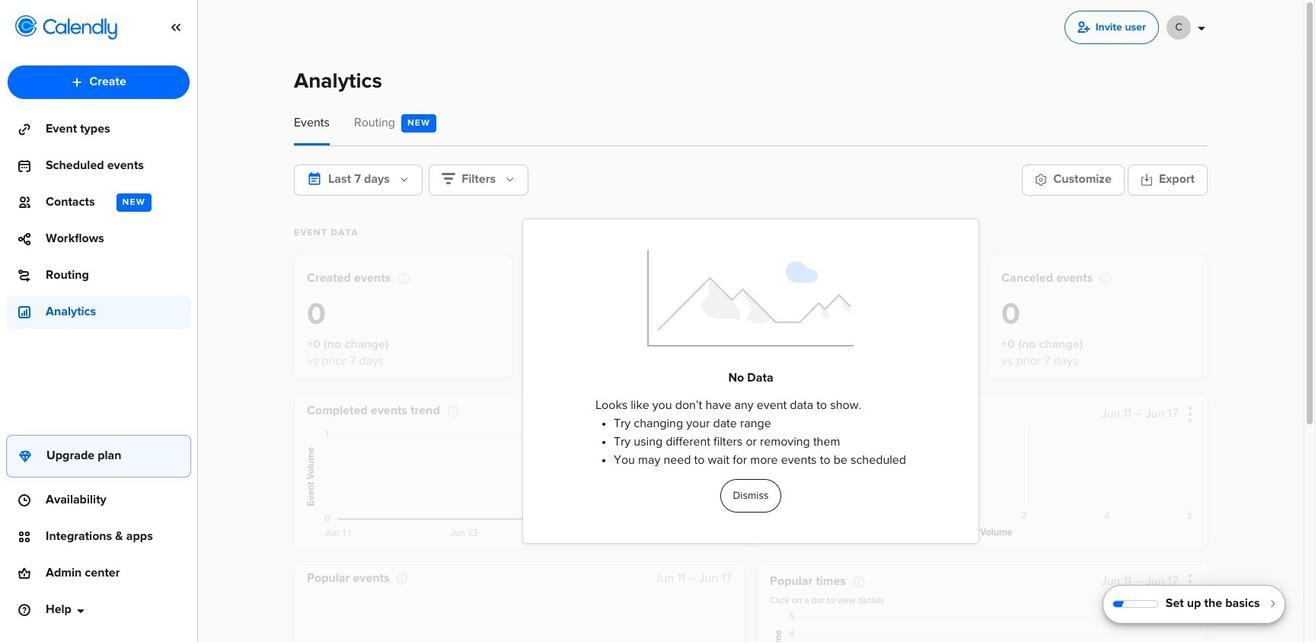 Task type: locate. For each thing, give the bounding box(es) containing it.
help image
[[643, 269, 661, 288], [394, 570, 412, 589]]

0 horizontal spatial help image
[[394, 570, 412, 589]]

0 vertical spatial help image
[[643, 269, 661, 288]]

1 horizontal spatial help image
[[643, 269, 661, 288]]

help image
[[395, 269, 413, 288], [1097, 269, 1116, 288], [444, 403, 462, 421], [850, 573, 869, 592]]

settings image
[[1183, 575, 1199, 590]]

1 vertical spatial help image
[[394, 570, 412, 589]]



Task type: describe. For each thing, give the bounding box(es) containing it.
calendly image
[[43, 18, 117, 40]]

main navigation element
[[0, 0, 198, 642]]



Task type: vqa. For each thing, say whether or not it's contained in the screenshot.
"Search..." field
no



